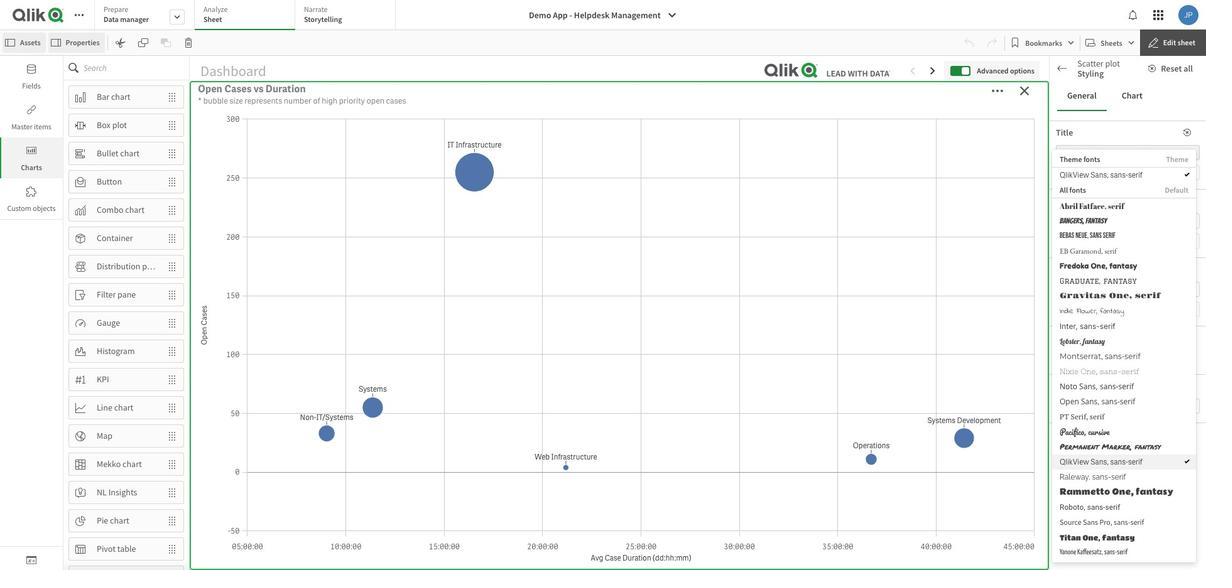 Task type: vqa. For each thing, say whether or not it's contained in the screenshot.


Task type: locate. For each thing, give the bounding box(es) containing it.
Search text field
[[84, 56, 189, 80]]

number
[[284, 96, 312, 106]]

narrate storytelling
[[304, 4, 342, 24]]

bubbles
[[1099, 476, 1128, 488]]

open for open cases by priority type
[[552, 161, 576, 174]]

0 vertical spatial background
[[1057, 333, 1102, 344]]

open down noto
[[1060, 397, 1080, 407]]

2 vertical spatial plot
[[142, 261, 157, 272]]

1 vertical spatial qlikview sans, sans-serif
[[1060, 170, 1143, 180]]

72
[[312, 109, 358, 159]]

2 vertical spatial qlikview
[[1060, 458, 1090, 468]]

medium
[[522, 83, 593, 109]]

advanced
[[978, 66, 1009, 75]]

reset all
[[1162, 63, 1194, 74]]

0 vertical spatial tab list
[[94, 0, 400, 31]]

2 move image from the top
[[161, 171, 184, 193]]

4 move image from the top
[[161, 256, 184, 278]]

state up bebas
[[1057, 216, 1076, 228]]

state inside if you want to add the object to master visualizations, you need to set state to <inherited>.
[[1150, 270, 1166, 279]]

sans, up the "max visible bubbles" in the bottom right of the page
[[1091, 458, 1110, 468]]

tab list containing prepare
[[94, 0, 400, 31]]

background
[[1057, 333, 1102, 344], [1057, 381, 1102, 392]]

cases inside 'high priority cases 72'
[[366, 83, 418, 109]]

2 group from the top
[[1057, 234, 1101, 251]]

database image
[[26, 64, 36, 74]]

3 group from the top
[[1057, 302, 1101, 320]]

chart right bar
[[111, 91, 130, 103]]

the
[[1113, 260, 1123, 270]]

qlikview for qlikview sans, sans-serif 'dropdown button'
[[1065, 148, 1094, 158]]

background down inter,
[[1057, 333, 1102, 344]]

2 background from the top
[[1057, 381, 1102, 392]]

styling up general button
[[1078, 68, 1105, 79]]

edit sheet
[[1164, 38, 1196, 47]]

size down background image
[[1085, 394, 1099, 405]]

background up bubble size
[[1057, 381, 1102, 392]]

priority inside medium priority cases 142
[[597, 83, 661, 109]]

chart right mekko on the bottom of the page
[[123, 459, 142, 470]]

open cases vs duration * bubble size represents number of high priority open cases
[[198, 82, 407, 106]]

0 horizontal spatial size
[[230, 96, 243, 106]]

abril fatface, serif bangers, fantasy bebas neue, sans serif eb garamond, serif fredoka one, fantasy graduate, fantasy gravitas one, serif indie flower, fantasy inter, sans-serif lobster, fantasy montserrat, sans-serif nixie one, sans-serif noto sans, sans-serif open sans, sans-serif pt serif, serif pacifico, cursive permanent marker, fantasy qlikview sans, sans-serif raleway, sans-serif rammetto one, fantasy roboto, sans-serif source sans pro, sans-serif titan one, fantasy
[[1060, 201, 1174, 542]]

-
[[570, 9, 573, 21]]

move image for histogram
[[161, 341, 184, 362]]

priority for 203
[[865, 83, 929, 109]]

open left by
[[552, 161, 576, 174]]

0 vertical spatial styling
[[1078, 68, 1105, 79]]

appearance tab
[[1050, 140, 1207, 164]]

chart right 'combo'
[[125, 204, 145, 216]]

styling inside scatter plot styling
[[1078, 68, 1105, 79]]

if
[[1057, 260, 1061, 270]]

priority for 72
[[298, 83, 362, 109]]

chart for pie chart
[[110, 516, 129, 527]]

open left &
[[196, 384, 221, 397]]

open inside open cases vs duration * bubble size represents number of high priority open cases
[[198, 82, 222, 96]]

move image for combo chart
[[161, 200, 184, 221]]

0 vertical spatial qlikview
[[1065, 148, 1094, 158]]

to left add
[[1092, 260, 1098, 270]]

chart inside button
[[1123, 90, 1144, 101]]

chart right pie
[[110, 516, 129, 527]]

move image for pivot table
[[161, 539, 184, 560]]

priority
[[298, 83, 362, 109], [597, 83, 661, 109], [865, 83, 929, 109], [620, 161, 655, 174]]

high
[[322, 96, 338, 106]]

alternate states
[[1067, 194, 1124, 205]]

sans, up states
[[1096, 148, 1114, 158]]

<inherited>.
[[1057, 279, 1093, 289]]

0 vertical spatial state
[[1057, 216, 1076, 228]]

qlikview up raleway,
[[1060, 458, 1090, 468]]

gravitas
[[1060, 292, 1107, 301]]

plot
[[1106, 58, 1121, 69], [112, 119, 127, 131], [142, 261, 157, 272]]

you right if
[[1062, 260, 1073, 270]]

1 vertical spatial qlikview
[[1060, 170, 1090, 180]]

2 horizontal spatial plot
[[1106, 58, 1121, 69]]

line
[[1074, 521, 1088, 532]]

chart right the bullet
[[120, 148, 140, 159]]

8 move image from the top
[[161, 482, 184, 504]]

eb
[[1060, 246, 1069, 256]]

state right set at the right
[[1150, 270, 1166, 279]]

assets button
[[3, 33, 46, 53]]

1 move image from the top
[[161, 115, 184, 136]]

open for open & resolved cases over time
[[196, 384, 221, 397]]

move image for bar chart
[[161, 86, 184, 108]]

marker,
[[1103, 442, 1133, 453]]

background color
[[1057, 333, 1123, 344]]

state
[[1057, 216, 1076, 228], [1150, 270, 1166, 279]]

bullet chart
[[97, 148, 140, 159]]

size right bubble
[[230, 96, 243, 106]]

chart down the suggestions
[[1123, 90, 1144, 101]]

sans- inside qlikview sans, sans-serif 'dropdown button'
[[1116, 148, 1133, 158]]

qlikview sans, sans-serif inside pacifico, cursive list box
[[1060, 170, 1143, 180]]

application
[[0, 0, 1207, 571]]

move image
[[161, 115, 184, 136], [161, 171, 184, 193], [161, 200, 184, 221], [161, 256, 184, 278], [161, 284, 184, 306], [161, 369, 184, 391], [161, 426, 184, 447], [161, 511, 184, 532]]

plot inside scatter plot styling
[[1106, 58, 1121, 69]]

cases inside medium priority cases 142
[[665, 83, 717, 109]]

7 move image from the top
[[161, 426, 184, 447]]

you left the
[[1102, 270, 1113, 279]]

styling
[[1078, 68, 1105, 79], [1081, 329, 1107, 341]]

open left 'vs'
[[198, 82, 222, 96]]

0 horizontal spatial chart
[[1079, 69, 1100, 80]]

delete image
[[183, 38, 193, 48]]

set
[[1139, 270, 1148, 279]]

copy image
[[138, 38, 148, 48]]

triangle bottom image
[[1050, 196, 1067, 202]]

move image for pie chart
[[161, 511, 184, 532]]

2 vertical spatial group
[[1057, 302, 1101, 320]]

move image for gauge
[[161, 313, 184, 334]]

neue,
[[1076, 231, 1090, 241]]

sans, up alternate states
[[1091, 170, 1110, 180]]

filter
[[97, 289, 116, 301]]

chart
[[111, 91, 130, 103], [120, 148, 140, 159], [125, 204, 145, 216], [114, 402, 133, 414], [123, 459, 142, 470], [110, 516, 129, 527]]

1 vertical spatial styling
[[1081, 329, 1107, 341]]

edit sheet button
[[1141, 30, 1207, 56]]

1 vertical spatial chart
[[1123, 90, 1144, 101]]

general down scatter chart icon
[[1068, 90, 1097, 101]]

yanone
[[1060, 549, 1077, 556]]

image
[[1104, 381, 1127, 392]]

general up alternate
[[1067, 170, 1095, 182]]

chart right line
[[114, 402, 133, 414]]

management
[[612, 9, 661, 21]]

0 horizontal spatial state
[[1057, 216, 1076, 228]]

object image
[[26, 146, 36, 156]]

serif
[[1133, 148, 1148, 158], [1129, 170, 1143, 180], [1109, 201, 1125, 211], [1104, 231, 1116, 241], [1105, 246, 1118, 256], [1136, 292, 1161, 301], [1101, 322, 1116, 331], [1125, 352, 1141, 361], [1123, 368, 1140, 376], [1119, 382, 1135, 392], [1121, 397, 1136, 407], [1091, 412, 1105, 422], [1129, 458, 1143, 468], [1112, 473, 1127, 482], [1106, 503, 1121, 512], [1131, 518, 1145, 527], [1118, 549, 1128, 556]]

if you want to add the object to master visualizations, you need to set state to <inherited>.
[[1057, 260, 1175, 289]]

pt
[[1060, 412, 1070, 422]]

4 move image from the top
[[161, 313, 184, 334]]

qlikview down the "appearance"
[[1060, 170, 1090, 180]]

3 move image from the top
[[161, 228, 184, 249]]

properties
[[66, 38, 100, 47]]

open & resolved cases over time
[[196, 384, 351, 397]]

to
[[1092, 260, 1098, 270], [1145, 260, 1152, 270], [1131, 270, 1138, 279], [1167, 270, 1174, 279]]

1 group from the top
[[1057, 165, 1101, 183]]

serif,
[[1071, 412, 1089, 422]]

priority inside low priority cases 203
[[865, 83, 929, 109]]

lobster,
[[1060, 337, 1082, 346]]

pacifico,
[[1060, 426, 1087, 439]]

1 move image from the top
[[161, 86, 184, 108]]

0 vertical spatial group
[[1057, 165, 1101, 183]]

7 move image from the top
[[161, 454, 184, 476]]

pivot
[[97, 544, 116, 555]]

abril
[[1060, 201, 1079, 211]]

prepare
[[104, 4, 128, 14]]

high priority cases 72
[[253, 83, 418, 159]]

priority
[[339, 96, 365, 106]]

0 vertical spatial size
[[230, 96, 243, 106]]

0 horizontal spatial you
[[1062, 260, 1073, 270]]

1 background from the top
[[1057, 333, 1102, 344]]

open
[[198, 82, 222, 96], [552, 161, 576, 174], [196, 384, 221, 397], [1060, 397, 1080, 407]]

8 move image from the top
[[161, 511, 184, 532]]

size
[[230, 96, 243, 106], [1085, 394, 1099, 405]]

max visible bubbles
[[1057, 476, 1128, 488]]

plot right "distribution"
[[142, 261, 157, 272]]

states
[[1102, 194, 1124, 205]]

styling down the "flower,"
[[1081, 329, 1107, 341]]

move image for box plot
[[161, 115, 184, 136]]

type
[[657, 161, 678, 174]]

fields
[[22, 81, 41, 91]]

2 move image from the top
[[161, 143, 184, 164]]

5 move image from the top
[[161, 341, 184, 362]]

open for open cases vs duration * bubble size represents number of high priority open cases
[[198, 82, 222, 96]]

app
[[553, 9, 568, 21]]

0 vertical spatial qlikview sans, sans-serif
[[1065, 148, 1148, 158]]

9 move image from the top
[[161, 539, 184, 560]]

scatter
[[1078, 58, 1104, 69]]

qlikview sans, sans-serif for pacifico, cursive list box
[[1060, 170, 1143, 180]]

None text field
[[1057, 491, 1164, 509]]

qlikview inside abril fatface, serif bangers, fantasy bebas neue, sans serif eb garamond, serif fredoka one, fantasy graduate, fantasy gravitas one, serif indie flower, fantasy inter, sans-serif lobster, fantasy montserrat, sans-serif nixie one, sans-serif noto sans, sans-serif open sans, sans-serif pt serif, serif pacifico, cursive permanent marker, fantasy qlikview sans, sans-serif raleway, sans-serif rammetto one, fantasy roboto, sans-serif source sans pro, sans-serif titan one, fantasy
[[1060, 458, 1090, 468]]

chart up general button
[[1079, 69, 1100, 80]]

histogram
[[97, 346, 135, 357]]

reset all button
[[1142, 58, 1204, 79]]

5 move image from the top
[[161, 284, 184, 306]]

1 horizontal spatial state
[[1150, 270, 1166, 279]]

priority inside 'high priority cases 72'
[[298, 83, 362, 109]]

triangle right image
[[1050, 560, 1067, 566]]

high
[[253, 83, 294, 109]]

plot right the "box" in the top left of the page
[[112, 119, 127, 131]]

tab list
[[94, 0, 400, 31], [1058, 81, 1199, 111]]

move image for bullet chart
[[161, 143, 184, 164]]

next sheet: performance image
[[929, 66, 939, 76]]

roboto,
[[1060, 503, 1086, 512]]

cases inside low priority cases 203
[[933, 83, 985, 109]]

move image for distribution plot
[[161, 256, 184, 278]]

group for footnote
[[1057, 302, 1101, 320]]

0 vertical spatial general
[[1068, 90, 1097, 101]]

qlikview sans, sans-serif inside 'dropdown button'
[[1065, 148, 1148, 158]]

6 move image from the top
[[161, 398, 184, 419]]

142
[[586, 109, 654, 159]]

prepare data manager
[[104, 4, 149, 24]]

1 vertical spatial plot
[[112, 119, 127, 131]]

qlikview sans, sans-serif up alternate states
[[1060, 170, 1143, 180]]

1 vertical spatial background
[[1057, 381, 1102, 392]]

indie
[[1060, 306, 1074, 317]]

1 horizontal spatial plot
[[142, 261, 157, 272]]

sans, up bubble size
[[1080, 382, 1099, 392]]

1 horizontal spatial chart
[[1123, 90, 1144, 101]]

plot down sheets
[[1106, 58, 1121, 69]]

1 vertical spatial group
[[1057, 234, 1101, 251]]

reset
[[1162, 63, 1183, 74]]

1 vertical spatial tab list
[[1058, 81, 1199, 111]]

narrate
[[304, 4, 328, 14]]

1 horizontal spatial tab list
[[1058, 81, 1199, 111]]

0 vertical spatial plot
[[1106, 58, 1121, 69]]

qlikview for pacifico, cursive list box
[[1060, 170, 1090, 180]]

analyze sheet
[[204, 4, 228, 24]]

qlikview down title
[[1065, 148, 1094, 158]]

bebas
[[1060, 231, 1075, 241]]

0 horizontal spatial plot
[[112, 119, 127, 131]]

map
[[97, 431, 113, 442]]

qlikview sans, sans-serif for qlikview sans, sans-serif 'dropdown button'
[[1065, 148, 1148, 158]]

0 horizontal spatial tab list
[[94, 0, 400, 31]]

box
[[97, 119, 111, 131]]

1 horizontal spatial size
[[1085, 394, 1099, 405]]

3 move image from the top
[[161, 200, 184, 221]]

title
[[1057, 127, 1074, 138]]

distribution plot
[[97, 261, 157, 272]]

0 vertical spatial chart
[[1079, 69, 1100, 80]]

bubble size
[[1057, 394, 1099, 405]]

charts
[[21, 163, 42, 172]]

sans, down background image
[[1082, 397, 1100, 407]]

1 vertical spatial general
[[1067, 170, 1095, 182]]

options
[[1011, 66, 1035, 75]]

triangle right image
[[1050, 172, 1067, 179]]

line
[[97, 402, 112, 414]]

6 move image from the top
[[161, 369, 184, 391]]

move image
[[161, 86, 184, 108], [161, 143, 184, 164], [161, 228, 184, 249], [161, 313, 184, 334], [161, 341, 184, 362], [161, 398, 184, 419], [161, 454, 184, 476], [161, 482, 184, 504], [161, 539, 184, 560], [161, 567, 184, 571]]

one, right the want
[[1092, 261, 1108, 271]]

properties button
[[48, 33, 105, 53]]

want
[[1075, 260, 1091, 270]]

one, down need
[[1110, 292, 1133, 301]]

charts button
[[0, 138, 63, 179]]

bubble
[[1057, 394, 1083, 405]]

combo
[[97, 204, 124, 216]]

general
[[1068, 90, 1097, 101], [1067, 170, 1095, 182]]

titan
[[1060, 534, 1082, 542]]

open expression editor image
[[1172, 492, 1183, 507]]

1 vertical spatial state
[[1150, 270, 1166, 279]]

qlikview inside qlikview sans, sans-serif 'dropdown button'
[[1065, 148, 1094, 158]]

plot for distribution plot
[[142, 261, 157, 272]]

qlikview sans, sans-serif down title
[[1065, 148, 1148, 158]]

move image for nl insights
[[161, 482, 184, 504]]

sheet
[[1178, 38, 1196, 47]]

group
[[1057, 165, 1101, 183], [1057, 234, 1101, 251], [1057, 302, 1101, 320]]

&
[[223, 384, 230, 397]]

objects
[[33, 204, 56, 213]]

graduate,
[[1060, 277, 1102, 285]]



Task type: describe. For each thing, give the bounding box(es) containing it.
link image
[[26, 105, 36, 115]]

group for subtitle
[[1057, 234, 1101, 251]]

colors and legend
[[1067, 558, 1133, 570]]

open
[[367, 96, 385, 106]]

advanced options
[[978, 66, 1035, 75]]

chart for line chart
[[114, 402, 133, 414]]

move image for line chart
[[161, 398, 184, 419]]

suggestions
[[1102, 69, 1147, 80]]

10 move image from the top
[[161, 567, 184, 571]]

scatter chart image
[[1060, 69, 1070, 79]]

chart for chart
[[1123, 90, 1144, 101]]

to right set at the right
[[1167, 270, 1174, 279]]

bullet
[[97, 148, 119, 159]]

one, up background image
[[1081, 368, 1098, 376]]

variables image
[[26, 556, 36, 566]]

palette image
[[1063, 330, 1073, 340]]

pro,
[[1100, 518, 1113, 527]]

bar chart
[[97, 91, 130, 103]]

manager
[[120, 14, 149, 24]]

pacifico, cursive list box
[[1053, 150, 1197, 563]]

fredoka
[[1060, 261, 1090, 271]]

nl
[[97, 487, 107, 499]]

to right object
[[1145, 260, 1152, 270]]

analyze
[[204, 4, 228, 14]]

sans, inside 'dropdown button'
[[1096, 148, 1114, 158]]

chart for mekko chart
[[123, 459, 142, 470]]

helpdesk
[[574, 9, 610, 21]]

off
[[1057, 372, 1068, 383]]

max
[[1057, 476, 1071, 488]]

nixie
[[1060, 368, 1079, 376]]

navigation off
[[1057, 358, 1096, 383]]

visible
[[1073, 476, 1097, 488]]

serif inside qlikview sans, sans-serif 'dropdown button'
[[1133, 148, 1148, 158]]

plot for box plot
[[112, 119, 127, 131]]

open cases by priority type
[[552, 161, 678, 174]]

move image for mekko chart
[[161, 454, 184, 476]]

represents
[[245, 96, 282, 106]]

pivot table
[[97, 544, 136, 555]]

move image for container
[[161, 228, 184, 249]]

chart for combo chart
[[125, 204, 145, 216]]

chart for bar chart
[[111, 91, 130, 103]]

*
[[198, 96, 202, 106]]

general button
[[1058, 81, 1107, 111]]

kaffeesatz,
[[1078, 549, 1104, 556]]

open inside abril fatface, serif bangers, fantasy bebas neue, sans serif eb garamond, serif fredoka one, fantasy graduate, fantasy gravitas one, serif indie flower, fantasy inter, sans-serif lobster, fantasy montserrat, sans-serif nixie one, sans-serif noto sans, sans-serif open sans, sans-serif pt serif, serif pacifico, cursive permanent marker, fantasy qlikview sans, sans-serif raleway, sans-serif rammetto one, fantasy roboto, sans-serif source sans pro, sans-serif titan one, fantasy
[[1060, 397, 1080, 407]]

master
[[1153, 260, 1175, 270]]

nl insights
[[97, 487, 137, 499]]

line chart
[[97, 402, 133, 414]]

sans
[[1084, 518, 1099, 527]]

of
[[313, 96, 320, 106]]

cases inside open cases vs duration * bubble size represents number of high priority open cases
[[225, 82, 252, 96]]

fields button
[[0, 56, 63, 97]]

cases
[[386, 96, 407, 106]]

visualizations,
[[1057, 270, 1101, 279]]

chart for bullet chart
[[120, 148, 140, 159]]

size inside open cases vs duration * bubble size represents number of high priority open cases
[[230, 96, 243, 106]]

background for background color
[[1057, 333, 1102, 344]]

background for background image
[[1057, 381, 1102, 392]]

move image for filter pane
[[161, 284, 184, 306]]

duration
[[266, 82, 306, 96]]

kpi
[[97, 374, 109, 385]]

edit
[[1164, 38, 1177, 47]]

flower,
[[1077, 306, 1098, 317]]

master
[[11, 122, 33, 131]]

noto
[[1060, 382, 1078, 392]]

priority for 142
[[597, 83, 661, 109]]

items
[[34, 122, 51, 131]]

auto
[[1057, 536, 1074, 547]]

storytelling
[[304, 14, 342, 24]]

alternate
[[1067, 194, 1100, 205]]

chart button
[[1112, 81, 1154, 111]]

1 vertical spatial size
[[1085, 394, 1099, 405]]

plot for scatter plot styling
[[1106, 58, 1121, 69]]

1 horizontal spatial you
[[1102, 270, 1113, 279]]

pie chart
[[97, 516, 129, 527]]

bangers,
[[1060, 217, 1085, 225]]

move image for kpi
[[161, 369, 184, 391]]

general inside button
[[1068, 90, 1097, 101]]

sheet
[[204, 14, 222, 24]]

container
[[97, 233, 133, 244]]

box plot
[[97, 119, 127, 131]]

bar
[[97, 91, 109, 103]]

chart for chart suggestions
[[1079, 69, 1100, 80]]

tab list containing general
[[1058, 81, 1199, 111]]

203
[[870, 109, 939, 159]]

one, up pro,
[[1113, 486, 1135, 499]]

cut image
[[115, 38, 125, 48]]

triangle bottom image
[[1050, 301, 1067, 307]]

sheets button
[[1084, 33, 1138, 53]]

combo chart
[[97, 204, 145, 216]]

table
[[117, 544, 136, 555]]

sans
[[1091, 231, 1103, 241]]

none text field inside application
[[1057, 491, 1164, 509]]

time
[[328, 384, 351, 397]]

medium priority cases 142
[[522, 83, 717, 159]]

gauge
[[97, 318, 120, 329]]

puzzle image
[[26, 187, 36, 197]]

add
[[1100, 260, 1112, 270]]

subtitle
[[1057, 196, 1087, 207]]

chart suggestions
[[1079, 69, 1147, 80]]

application containing 72
[[0, 0, 1207, 571]]

sheets
[[1101, 38, 1123, 47]]

move image for map
[[161, 426, 184, 447]]

colors
[[1067, 558, 1090, 570]]

move image for button
[[161, 171, 184, 193]]

group for title
[[1057, 165, 1101, 183]]

data
[[104, 14, 119, 24]]

one, up kaffeesatz,
[[1083, 534, 1101, 542]]

vs
[[254, 82, 264, 96]]

raleway,
[[1060, 473, 1091, 482]]

to left set at the right
[[1131, 270, 1138, 279]]



